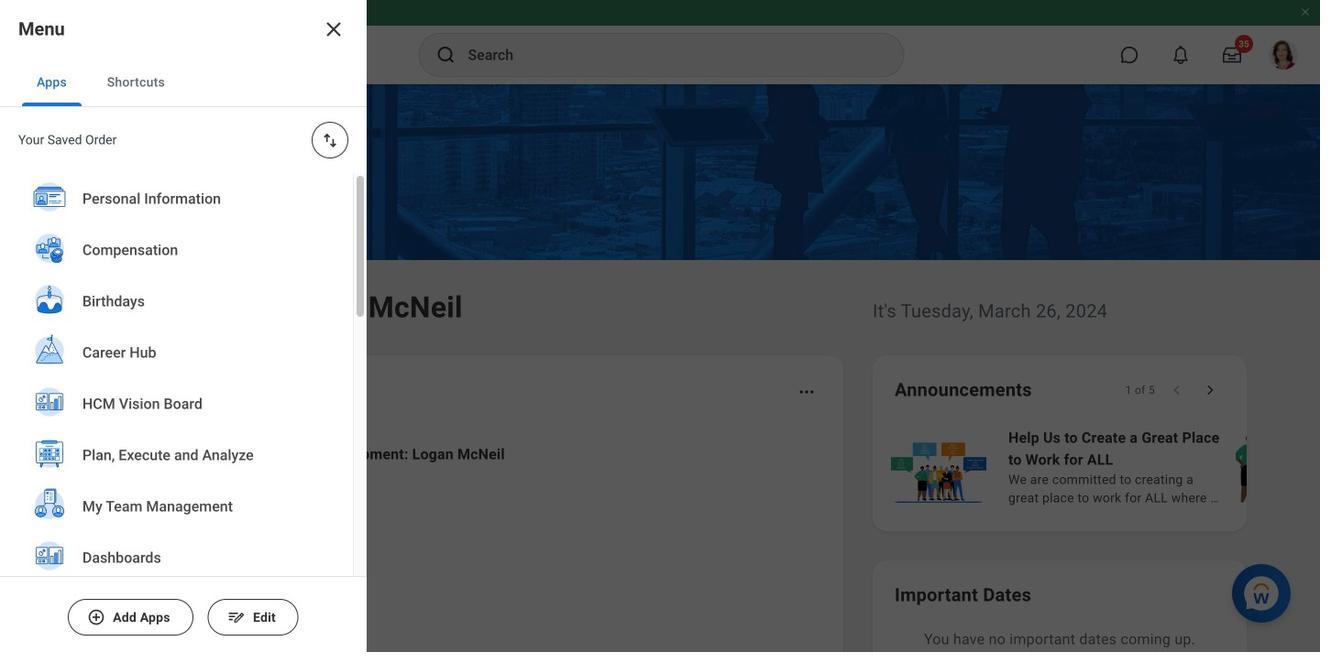 Task type: locate. For each thing, give the bounding box(es) containing it.
main content
[[0, 84, 1320, 653]]

x image
[[323, 18, 345, 40]]

book open image
[[122, 628, 149, 653]]

search image
[[435, 44, 457, 66]]

list
[[0, 173, 353, 653], [888, 425, 1320, 510], [95, 429, 822, 653]]

tab list
[[0, 59, 367, 107]]

banner
[[0, 0, 1320, 84]]

status
[[1126, 383, 1155, 398]]

text edit image
[[227, 609, 246, 627]]

chevron left small image
[[1168, 381, 1187, 400]]

inbox large image
[[1223, 46, 1242, 64]]



Task type: vqa. For each thing, say whether or not it's contained in the screenshot.
search image
yes



Task type: describe. For each thing, give the bounding box(es) containing it.
list inside the global navigation dialog
[[0, 173, 353, 653]]

inbox image
[[122, 553, 149, 580]]

plus circle image
[[87, 609, 106, 627]]

sort image
[[321, 131, 339, 149]]

close environment banner image
[[1300, 6, 1311, 17]]

chevron right small image
[[1201, 381, 1220, 400]]

notifications large image
[[1172, 46, 1190, 64]]

global navigation dialog
[[0, 0, 367, 653]]

profile logan mcneil element
[[1258, 35, 1309, 75]]



